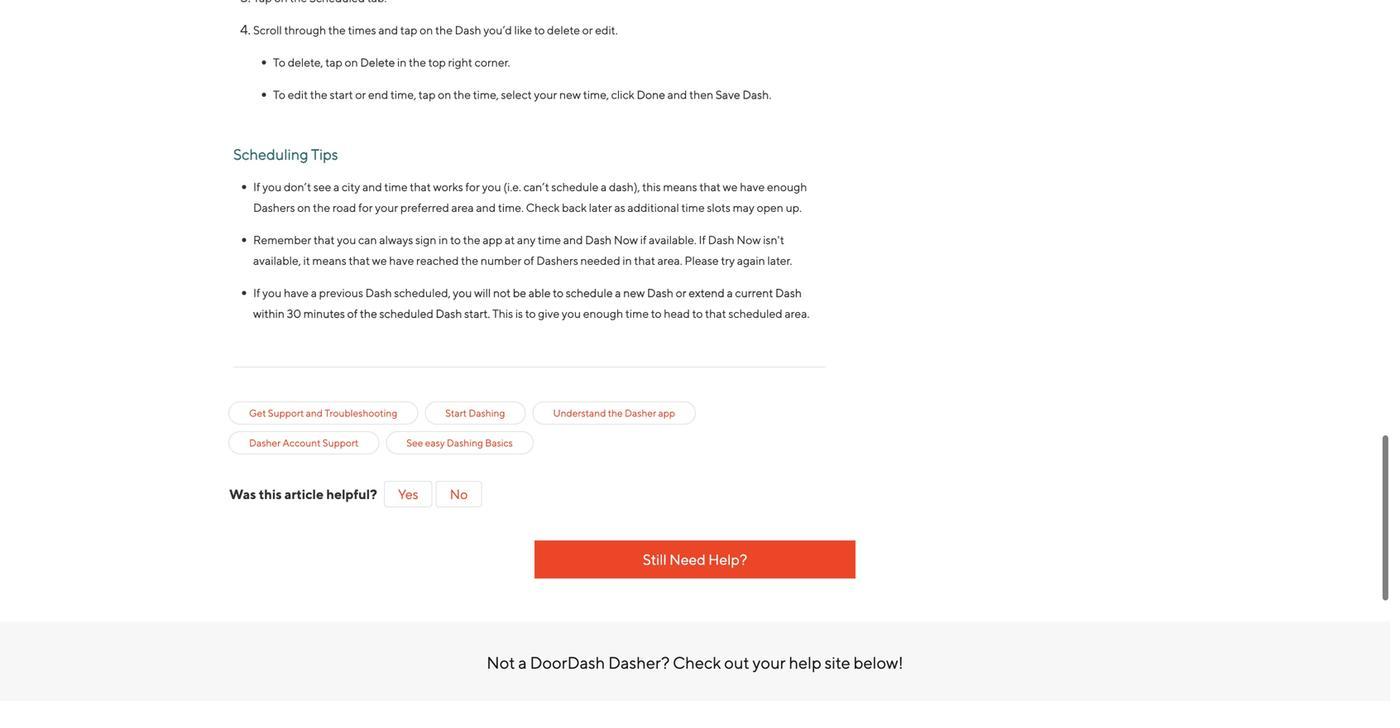 Task type: locate. For each thing, give the bounding box(es) containing it.
still need help?
[[643, 551, 748, 568]]

2 horizontal spatial time,
[[583, 88, 609, 101]]

0 vertical spatial of
[[524, 254, 534, 267]]

1 now from the left
[[614, 233, 638, 247]]

dash right previous
[[366, 286, 392, 300]]

1 horizontal spatial app
[[659, 407, 676, 419]]

dashing right the easy on the bottom left
[[447, 437, 483, 449]]

have
[[740, 180, 765, 194], [389, 254, 414, 267], [284, 286, 309, 300]]

1 horizontal spatial now
[[737, 233, 761, 247]]

1 scheduled from the left
[[380, 307, 434, 320]]

have down always
[[389, 254, 414, 267]]

we
[[723, 180, 738, 194], [372, 254, 387, 267]]

1 horizontal spatial new
[[624, 286, 645, 300]]

don't
[[284, 180, 311, 194]]

dashing right start on the left bottom of page
[[469, 407, 505, 419]]

1 horizontal spatial check
[[673, 653, 721, 673]]

works
[[433, 180, 463, 194]]

the left number at left
[[461, 254, 479, 267]]

dasher account support link
[[249, 435, 359, 450]]

now left the "if"
[[614, 233, 638, 247]]

1 horizontal spatial area.
[[785, 307, 810, 320]]

1 vertical spatial schedule
[[566, 286, 613, 300]]

0 vertical spatial app
[[483, 233, 503, 247]]

to left the 'edit'
[[273, 88, 286, 101]]

the right understand
[[608, 407, 623, 419]]

0 horizontal spatial of
[[347, 307, 358, 320]]

1 vertical spatial or
[[355, 88, 366, 101]]

1 vertical spatial if
[[699, 233, 706, 247]]

1 vertical spatial in
[[439, 233, 448, 247]]

in right sign
[[439, 233, 448, 247]]

the up the top
[[435, 23, 453, 37]]

on down the top
[[438, 88, 451, 101]]

means up additional
[[663, 180, 698, 194]]

0 vertical spatial if
[[253, 180, 260, 194]]

we up the slots
[[723, 180, 738, 194]]

0 vertical spatial enough
[[767, 180, 808, 194]]

area. inside if available. if dash now isn't available, it means that we have reached the number of dashers needed in that area. please try again later.
[[658, 254, 683, 267]]

0 vertical spatial to
[[273, 55, 286, 69]]

0 horizontal spatial your
[[375, 201, 398, 214]]

is
[[516, 307, 523, 320]]

2 horizontal spatial have
[[740, 180, 765, 194]]

3 time, from the left
[[583, 88, 609, 101]]

to left delete,
[[273, 55, 286, 69]]

top
[[429, 55, 446, 69]]

tap
[[401, 23, 418, 37], [326, 55, 343, 69], [419, 88, 436, 101]]

1 vertical spatial check
[[673, 653, 721, 673]]

if up please
[[699, 233, 706, 247]]

new left click
[[560, 88, 581, 101]]

open
[[757, 201, 784, 214]]

if inside if available. if dash now isn't available, it means that we have reached the number of dashers needed in that area. please try again later.
[[699, 233, 706, 247]]

schedule up back
[[552, 180, 599, 194]]

on down don't
[[297, 201, 311, 214]]

1 vertical spatial app
[[659, 407, 676, 419]]

scheduled inside you will not be able to schedule a new dash or extend a current dash within 30 minutes of the scheduled dash start.
[[380, 307, 434, 320]]

can
[[359, 233, 377, 247]]

any
[[517, 233, 536, 247]]

schedule
[[552, 180, 599, 194], [566, 286, 613, 300]]

to right able
[[553, 286, 564, 300]]

if you don't see a city and time that works for you (i.e. can't schedule a dash), this means that we have enough dashers on the road for your preferred area and time. check back later as additional time slots may open up.
[[253, 180, 808, 214]]

easy
[[425, 437, 445, 449]]

0 horizontal spatial dasher
[[249, 437, 281, 449]]

to inside you will not be able to schedule a new dash or extend a current dash within 30 minutes of the scheduled dash start.
[[553, 286, 564, 300]]

1 vertical spatial area.
[[785, 307, 810, 320]]

support
[[268, 407, 304, 419], [323, 437, 359, 449]]

if inside "if you don't see a city and time that works for you (i.e. can't schedule a dash), this means that we have enough dashers on the road for your preferred area and time. check back later as additional time slots may open up."
[[253, 180, 260, 194]]

means
[[663, 180, 698, 194], [312, 254, 347, 267]]

scroll
[[253, 23, 282, 37]]

now up again
[[737, 233, 761, 247]]

1 vertical spatial new
[[624, 286, 645, 300]]

on inside "if you don't see a city and time that works for you (i.e. can't schedule a dash), this means that we have enough dashers on the road for your preferred area and time. check back later as additional time slots may open up."
[[297, 201, 311, 214]]

dashers down don't
[[253, 201, 295, 214]]

for
[[466, 180, 480, 194], [359, 201, 373, 214]]

current
[[735, 286, 774, 300]]

0 vertical spatial means
[[663, 180, 698, 194]]

0 horizontal spatial tap
[[326, 55, 343, 69]]

tap down the top
[[419, 88, 436, 101]]

1 to from the top
[[273, 55, 286, 69]]

that down can
[[349, 254, 370, 267]]

that down 'road'
[[314, 233, 335, 247]]

means inside if available. if dash now isn't available, it means that we have reached the number of dashers needed in that area. please try again later.
[[312, 254, 347, 267]]

your right select
[[534, 88, 557, 101]]

0 vertical spatial for
[[466, 180, 480, 194]]

enough down the needed
[[583, 307, 624, 320]]

a left the dash),
[[601, 180, 607, 194]]

.
[[769, 88, 772, 101]]

0 horizontal spatial or
[[355, 88, 366, 101]]

2 vertical spatial in
[[623, 254, 632, 267]]

the left the times
[[328, 23, 346, 37]]

time
[[384, 180, 408, 194], [682, 201, 705, 214], [538, 233, 561, 247], [626, 307, 649, 320]]

1 horizontal spatial tap
[[401, 23, 418, 37]]

have inside if available. if dash now isn't available, it means that we have reached the number of dashers needed in that area. please try again later.
[[389, 254, 414, 267]]

2 horizontal spatial your
[[753, 653, 786, 673]]

preferred
[[401, 201, 449, 214]]

2 vertical spatial your
[[753, 653, 786, 673]]

check
[[526, 201, 560, 214], [673, 653, 721, 673]]

time, left click
[[583, 88, 609, 101]]

the inside "if you don't see a city and time that works for you (i.e. can't schedule a dash), this means that we have enough dashers on the road for your preferred area and time. check back later as additional time slots may open up."
[[313, 201, 330, 214]]

area.
[[658, 254, 683, 267], [785, 307, 810, 320]]

support down get support and troubleshooting
[[323, 437, 359, 449]]

dasher right understand
[[625, 407, 657, 419]]

on
[[420, 23, 433, 37], [345, 55, 358, 69], [438, 88, 451, 101], [297, 201, 311, 214]]

0 horizontal spatial new
[[560, 88, 581, 101]]

1 horizontal spatial support
[[323, 437, 359, 449]]

area. down available. at the top
[[658, 254, 683, 267]]

remember that you can always sign in to the app at any time and dash now
[[253, 233, 638, 247]]

time up preferred
[[384, 180, 408, 194]]

you left (i.e.
[[482, 180, 501, 194]]

to
[[535, 23, 545, 37], [450, 233, 461, 247], [553, 286, 564, 300], [525, 307, 536, 320], [651, 307, 662, 320], [693, 307, 703, 320]]

1 horizontal spatial have
[[389, 254, 414, 267]]

for up area
[[466, 180, 480, 194]]

1 horizontal spatial or
[[583, 23, 593, 37]]

for right 'road'
[[359, 201, 373, 214]]

2 vertical spatial or
[[676, 286, 687, 300]]

1 horizontal spatial dashers
[[537, 254, 579, 267]]

2 horizontal spatial or
[[676, 286, 687, 300]]

to right head
[[693, 307, 703, 320]]

head
[[664, 307, 690, 320]]

1 vertical spatial to
[[273, 88, 286, 101]]

time, left select
[[473, 88, 499, 101]]

dash left start. at left top
[[436, 307, 462, 320]]

enough up up.
[[767, 180, 808, 194]]

0 vertical spatial tap
[[401, 23, 418, 37]]

0 horizontal spatial area.
[[658, 254, 683, 267]]

1 vertical spatial have
[[389, 254, 414, 267]]

0 horizontal spatial now
[[614, 233, 638, 247]]

have up 30
[[284, 286, 309, 300]]

understand the dasher app link
[[553, 406, 676, 420]]

this
[[643, 180, 661, 194], [259, 486, 282, 502]]

1 horizontal spatial enough
[[767, 180, 808, 194]]

0 horizontal spatial check
[[526, 201, 560, 214]]

1 vertical spatial means
[[312, 254, 347, 267]]

1 horizontal spatial we
[[723, 180, 738, 194]]

if you have a previous dash scheduled,
[[253, 286, 453, 300]]

2 vertical spatial if
[[253, 286, 260, 300]]

app inside the understand the dasher app link
[[659, 407, 676, 419]]

1 vertical spatial we
[[372, 254, 387, 267]]

and
[[379, 23, 398, 37], [668, 88, 688, 101], [363, 180, 382, 194], [476, 201, 496, 214], [564, 233, 583, 247], [306, 407, 323, 419]]

and right the times
[[379, 23, 398, 37]]

your up always
[[375, 201, 398, 214]]

0 horizontal spatial dashers
[[253, 201, 295, 214]]

the down area
[[463, 233, 481, 247]]

on left the delete
[[345, 55, 358, 69]]

number
[[481, 254, 522, 267]]

1 horizontal spatial scheduled
[[729, 307, 783, 320]]

this is to give you enough time to head to that scheduled area.
[[493, 307, 810, 320]]

check down "can't"
[[526, 201, 560, 214]]

1 vertical spatial dasher
[[249, 437, 281, 449]]

1 horizontal spatial in
[[439, 233, 448, 247]]

0 vertical spatial schedule
[[552, 180, 599, 194]]

again
[[737, 254, 766, 267]]

area. down later.
[[785, 307, 810, 320]]

time,
[[391, 88, 417, 101], [473, 88, 499, 101], [583, 88, 609, 101]]

1 vertical spatial dashers
[[537, 254, 579, 267]]

you will not be able to schedule a new dash or extend a current dash within 30 minutes of the scheduled dash start.
[[253, 286, 802, 320]]

dash inside if available. if dash now isn't available, it means that we have reached the number of dashers needed in that area. please try again later.
[[708, 233, 735, 247]]

0 horizontal spatial means
[[312, 254, 347, 267]]

the down see
[[313, 201, 330, 214]]

1 vertical spatial this
[[259, 486, 282, 502]]

or left 'edit.'
[[583, 23, 593, 37]]

area
[[452, 201, 474, 214]]

in inside if available. if dash now isn't available, it means that we have reached the number of dashers needed in that area. please try again later.
[[623, 254, 632, 267]]

helpful?
[[326, 486, 377, 502]]

was
[[229, 486, 256, 502]]

the down if you have a previous dash scheduled,
[[360, 307, 377, 320]]

0 vertical spatial we
[[723, 180, 738, 194]]

0 vertical spatial in
[[397, 55, 407, 69]]

time left head
[[626, 307, 649, 320]]

to for to delete, tap on delete in the top right corner.
[[273, 55, 286, 69]]

delete
[[360, 55, 395, 69]]

2 horizontal spatial tap
[[419, 88, 436, 101]]

enough
[[767, 180, 808, 194], [583, 307, 624, 320]]

now inside if available. if dash now isn't available, it means that we have reached the number of dashers needed in that area. please try again later.
[[737, 233, 761, 247]]

always
[[379, 233, 413, 247]]

later
[[589, 201, 612, 214]]

basics
[[485, 437, 513, 449]]

1 horizontal spatial of
[[524, 254, 534, 267]]

your right out
[[753, 653, 786, 673]]

1 horizontal spatial time,
[[473, 88, 499, 101]]

1 vertical spatial dashing
[[447, 437, 483, 449]]

new inside you will not be able to schedule a new dash or extend a current dash within 30 minutes of the scheduled dash start.
[[624, 286, 645, 300]]

1 vertical spatial your
[[375, 201, 398, 214]]

yes
[[398, 486, 419, 502]]

get
[[249, 407, 266, 419]]

times
[[348, 23, 376, 37]]

not
[[493, 286, 511, 300]]

0 vertical spatial your
[[534, 88, 557, 101]]

2 vertical spatial have
[[284, 286, 309, 300]]

that up preferred
[[410, 180, 431, 194]]

2 time, from the left
[[473, 88, 499, 101]]

scheduling tips
[[233, 145, 338, 163]]

to left head
[[651, 307, 662, 320]]

tap up to delete, tap on delete in the top right corner.
[[401, 23, 418, 37]]

on up the top
[[420, 23, 433, 37]]

1 horizontal spatial this
[[643, 180, 661, 194]]

0 vertical spatial dasher
[[625, 407, 657, 419]]

or
[[583, 23, 593, 37], [355, 88, 366, 101], [676, 286, 687, 300]]

a
[[334, 180, 340, 194], [601, 180, 607, 194], [311, 286, 317, 300], [615, 286, 621, 300], [727, 286, 733, 300], [519, 653, 527, 673]]

0 horizontal spatial we
[[372, 254, 387, 267]]

1 vertical spatial of
[[347, 307, 358, 320]]

dash
[[455, 23, 482, 37], [743, 88, 769, 101], [585, 233, 612, 247], [708, 233, 735, 247], [366, 286, 392, 300], [647, 286, 674, 300], [776, 286, 802, 300], [436, 307, 462, 320]]

0 vertical spatial check
[[526, 201, 560, 214]]

0 horizontal spatial time,
[[391, 88, 417, 101]]

0 vertical spatial have
[[740, 180, 765, 194]]

and up "dasher account support" link
[[306, 407, 323, 419]]

to delete, tap on delete in the top right corner.
[[273, 55, 510, 69]]

1 vertical spatial enough
[[583, 307, 624, 320]]

0 horizontal spatial for
[[359, 201, 373, 214]]

time, right end
[[391, 88, 417, 101]]

0 vertical spatial dashers
[[253, 201, 295, 214]]

of
[[524, 254, 534, 267], [347, 307, 358, 320]]

means inside "if you don't see a city and time that works for you (i.e. can't schedule a dash), this means that we have enough dashers on the road for your preferred area and time. check back later as additional time slots may open up."
[[663, 180, 698, 194]]

0 horizontal spatial support
[[268, 407, 304, 419]]

now
[[614, 233, 638, 247], [737, 233, 761, 247]]

0 vertical spatial area.
[[658, 254, 683, 267]]

done
[[637, 88, 666, 101]]

0 vertical spatial new
[[560, 88, 581, 101]]

dashers
[[253, 201, 295, 214], [537, 254, 579, 267]]

your inside "if you don't see a city and time that works for you (i.e. can't schedule a dash), this means that we have enough dashers on the road for your preferred area and time. check back later as additional time slots may open up."
[[375, 201, 398, 214]]

support right get
[[268, 407, 304, 419]]

2 now from the left
[[737, 233, 761, 247]]

0 vertical spatial dashing
[[469, 407, 505, 419]]

2 horizontal spatial in
[[623, 254, 632, 267]]

in right the delete
[[397, 55, 407, 69]]

help
[[789, 653, 822, 673]]

in
[[397, 55, 407, 69], [439, 233, 448, 247], [623, 254, 632, 267]]

if up within
[[253, 286, 260, 300]]

dasher
[[625, 407, 657, 419], [249, 437, 281, 449]]

through
[[284, 23, 326, 37]]

minutes
[[304, 307, 345, 320]]

in right the needed
[[623, 254, 632, 267]]

this right was
[[259, 486, 282, 502]]

we down can
[[372, 254, 387, 267]]

if
[[641, 233, 647, 247]]

have up may on the right top of the page
[[740, 180, 765, 194]]

schedule down the needed
[[566, 286, 613, 300]]

or up head
[[676, 286, 687, 300]]

dashers up able
[[537, 254, 579, 267]]

you up within
[[263, 286, 282, 300]]

edit
[[288, 88, 308, 101]]

scheduled down current
[[729, 307, 783, 320]]

2 to from the top
[[273, 88, 286, 101]]

0 vertical spatial or
[[583, 23, 593, 37]]

check left out
[[673, 653, 721, 673]]

a right see
[[334, 180, 340, 194]]

have inside "if you don't see a city and time that works for you (i.e. can't schedule a dash), this means that we have enough dashers on the road for your preferred area and time. check back later as additional time slots may open up."
[[740, 180, 765, 194]]

edit.
[[595, 23, 618, 37]]

your
[[534, 88, 557, 101], [375, 201, 398, 214], [753, 653, 786, 673]]

this up additional
[[643, 180, 661, 194]]

of down if you have a previous dash scheduled,
[[347, 307, 358, 320]]

available,
[[253, 254, 301, 267]]

of down any
[[524, 254, 534, 267]]

if for if you don't see a city and time that works for you (i.e. can't schedule a dash), this means that we have enough dashers on the road for your preferred area and time. check back later as additional time slots may open up.
[[253, 180, 260, 194]]

save
[[716, 88, 741, 101]]

0 vertical spatial this
[[643, 180, 661, 194]]

dashers inside "if you don't see a city and time that works for you (i.e. can't schedule a dash), this means that we have enough dashers on the road for your preferred area and time. check back later as additional time slots may open up."
[[253, 201, 295, 214]]

time left the slots
[[682, 201, 705, 214]]

0 horizontal spatial scheduled
[[380, 307, 434, 320]]

dashers inside if available. if dash now isn't available, it means that we have reached the number of dashers needed in that area. please try again later.
[[537, 254, 579, 267]]

1 horizontal spatial means
[[663, 180, 698, 194]]

dash up try
[[708, 233, 735, 247]]

the
[[328, 23, 346, 37], [435, 23, 453, 37], [409, 55, 426, 69], [310, 88, 328, 101], [454, 88, 471, 101], [313, 201, 330, 214], [463, 233, 481, 247], [461, 254, 479, 267], [360, 307, 377, 320], [608, 407, 623, 419]]

tap right delete,
[[326, 55, 343, 69]]

road
[[333, 201, 356, 214]]



Task type: vqa. For each thing, say whether or not it's contained in the screenshot.
the rightmost or
yes



Task type: describe. For each thing, give the bounding box(es) containing it.
sign
[[416, 233, 437, 247]]

that down 'extend'
[[705, 307, 727, 320]]

1 horizontal spatial for
[[466, 180, 480, 194]]

start
[[330, 88, 353, 101]]

the down right
[[454, 88, 471, 101]]

and right area
[[476, 201, 496, 214]]

was this article helpful?
[[229, 486, 377, 502]]

still
[[643, 551, 667, 568]]

start dashing link
[[446, 406, 505, 420]]

and down back
[[564, 233, 583, 247]]

we inside if available. if dash now isn't available, it means that we have reached the number of dashers needed in that area. please try again later.
[[372, 254, 387, 267]]

the left the top
[[409, 55, 426, 69]]

will
[[474, 286, 491, 300]]

dasher inside "dasher account support" link
[[249, 437, 281, 449]]

1 time, from the left
[[391, 88, 417, 101]]

0 horizontal spatial have
[[284, 286, 309, 300]]

slots
[[707, 201, 731, 214]]

a up minutes
[[311, 286, 317, 300]]

see
[[407, 437, 423, 449]]

right
[[448, 55, 473, 69]]

try
[[721, 254, 735, 267]]

to edit the start or end time, tap on the time, select your new time, click done and then save dash .
[[273, 88, 772, 101]]

dash left you'd
[[455, 23, 482, 37]]

reached
[[416, 254, 459, 267]]

0 horizontal spatial enough
[[583, 307, 624, 320]]

dash right 'save'
[[743, 88, 769, 101]]

to right like
[[535, 23, 545, 37]]

start.
[[465, 307, 490, 320]]

0 horizontal spatial app
[[483, 233, 503, 247]]

1 vertical spatial tap
[[326, 55, 343, 69]]

2 scheduled from the left
[[729, 307, 783, 320]]

up.
[[786, 201, 802, 214]]

still need help? link
[[535, 540, 856, 579]]

see easy dashing basics link
[[407, 435, 513, 450]]

available.
[[649, 233, 697, 247]]

dash up the needed
[[585, 233, 612, 247]]

select
[[501, 88, 532, 101]]

1 horizontal spatial your
[[534, 88, 557, 101]]

need
[[670, 551, 706, 568]]

help?
[[709, 551, 748, 568]]

no button
[[436, 481, 482, 507]]

the inside if available. if dash now isn't available, it means that we have reached the number of dashers needed in that area. please try again later.
[[461, 254, 479, 267]]

scheduled,
[[394, 286, 451, 300]]

this inside "if you don't see a city and time that works for you (i.e. can't schedule a dash), this means that we have enough dashers on the road for your preferred area and time. check back later as additional time slots may open up."
[[643, 180, 661, 194]]

tips
[[311, 145, 338, 163]]

doordash
[[530, 653, 605, 673]]

to up reached
[[450, 233, 461, 247]]

below!
[[854, 653, 904, 673]]

a right not
[[519, 653, 527, 673]]

delete
[[547, 23, 580, 37]]

start
[[446, 407, 467, 419]]

scroll through the times and tap on the dash you'd like to delete or edit.
[[253, 23, 618, 37]]

schedule inside you will not be able to schedule a new dash or extend a current dash within 30 minutes of the scheduled dash start.
[[566, 286, 613, 300]]

isn't
[[763, 233, 785, 247]]

within
[[253, 307, 285, 320]]

corner.
[[475, 55, 510, 69]]

of inside if available. if dash now isn't available, it means that we have reached the number of dashers needed in that area. please try again later.
[[524, 254, 534, 267]]

the right the 'edit'
[[310, 88, 328, 101]]

1 horizontal spatial dasher
[[625, 407, 657, 419]]

a right 'extend'
[[727, 286, 733, 300]]

can't
[[524, 180, 550, 194]]

back
[[562, 201, 587, 214]]

not
[[487, 653, 515, 673]]

(i.e.
[[504, 180, 522, 194]]

a down the needed
[[615, 286, 621, 300]]

dash up the this is to give you enough time to head to that scheduled area.
[[647, 286, 674, 300]]

be
[[513, 286, 527, 300]]

you left can
[[337, 233, 356, 247]]

that up the slots
[[700, 180, 721, 194]]

of inside you will not be able to schedule a new dash or extend a current dash within 30 minutes of the scheduled dash start.
[[347, 307, 358, 320]]

article
[[285, 486, 324, 502]]

dash),
[[609, 180, 640, 194]]

to for to edit the start or end time, tap on the time, select your new time, click done and then save dash .
[[273, 88, 286, 101]]

get support and troubleshooting
[[249, 407, 398, 419]]

or inside you will not be able to schedule a new dash or extend a current dash within 30 minutes of the scheduled dash start.
[[676, 286, 687, 300]]

start dashing
[[446, 407, 505, 419]]

out
[[725, 653, 750, 673]]

dash down later.
[[776, 286, 802, 300]]

1 vertical spatial support
[[323, 437, 359, 449]]

click
[[612, 88, 635, 101]]

0 horizontal spatial this
[[259, 486, 282, 502]]

you left don't
[[263, 180, 282, 194]]

the inside you will not be able to schedule a new dash or extend a current dash within 30 minutes of the scheduled dash start.
[[360, 307, 377, 320]]

you inside you will not be able to schedule a new dash or extend a current dash within 30 minutes of the scheduled dash start.
[[453, 286, 472, 300]]

later.
[[768, 254, 793, 267]]

30
[[287, 307, 301, 320]]

dasher?
[[609, 653, 670, 673]]

that down the "if"
[[634, 254, 656, 267]]

the inside the understand the dasher app link
[[608, 407, 623, 419]]

like
[[515, 23, 532, 37]]

understand
[[553, 407, 606, 419]]

if for if you have a previous dash scheduled,
[[253, 286, 260, 300]]

as
[[615, 201, 626, 214]]

needed
[[581, 254, 621, 267]]

0 horizontal spatial in
[[397, 55, 407, 69]]

scheduling
[[233, 145, 308, 163]]

we inside "if you don't see a city and time that works for you (i.e. can't schedule a dash), this means that we have enough dashers on the road for your preferred area and time. check back later as additional time slots may open up."
[[723, 180, 738, 194]]

check inside "if you don't see a city and time that works for you (i.e. can't schedule a dash), this means that we have enough dashers on the road for your preferred area and time. check back later as additional time slots may open up."
[[526, 201, 560, 214]]

to right is
[[525, 307, 536, 320]]

understand the dasher app
[[553, 407, 676, 419]]

you right 'give'
[[562, 307, 581, 320]]

2 vertical spatial tap
[[419, 88, 436, 101]]

schedule inside "if you don't see a city and time that works for you (i.e. can't schedule a dash), this means that we have enough dashers on the road for your preferred area and time. check back later as additional time slots may open up."
[[552, 180, 599, 194]]

able
[[529, 286, 551, 300]]

yes button
[[384, 481, 433, 507]]

troubleshooting
[[325, 407, 398, 419]]

it
[[303, 254, 310, 267]]

dasher account support
[[249, 437, 359, 449]]

remember
[[253, 233, 312, 247]]

please
[[685, 254, 719, 267]]

this
[[493, 307, 513, 320]]

and right city at the left top of the page
[[363, 180, 382, 194]]

may
[[733, 201, 755, 214]]

city
[[342, 180, 360, 194]]

not a doordash dasher? check out your help site below!
[[487, 653, 904, 673]]

site
[[825, 653, 851, 673]]

time right any
[[538, 233, 561, 247]]

and left the then
[[668, 88, 688, 101]]

if available. if dash now isn't available, it means that we have reached the number of dashers needed in that area. please try again later.
[[253, 233, 795, 267]]

1 vertical spatial for
[[359, 201, 373, 214]]

enough inside "if you don't see a city and time that works for you (i.e. can't schedule a dash), this means that we have enough dashers on the road for your preferred area and time. check back later as additional time slots may open up."
[[767, 180, 808, 194]]

0 vertical spatial support
[[268, 407, 304, 419]]

previous
[[319, 286, 363, 300]]

no
[[450, 486, 468, 502]]



